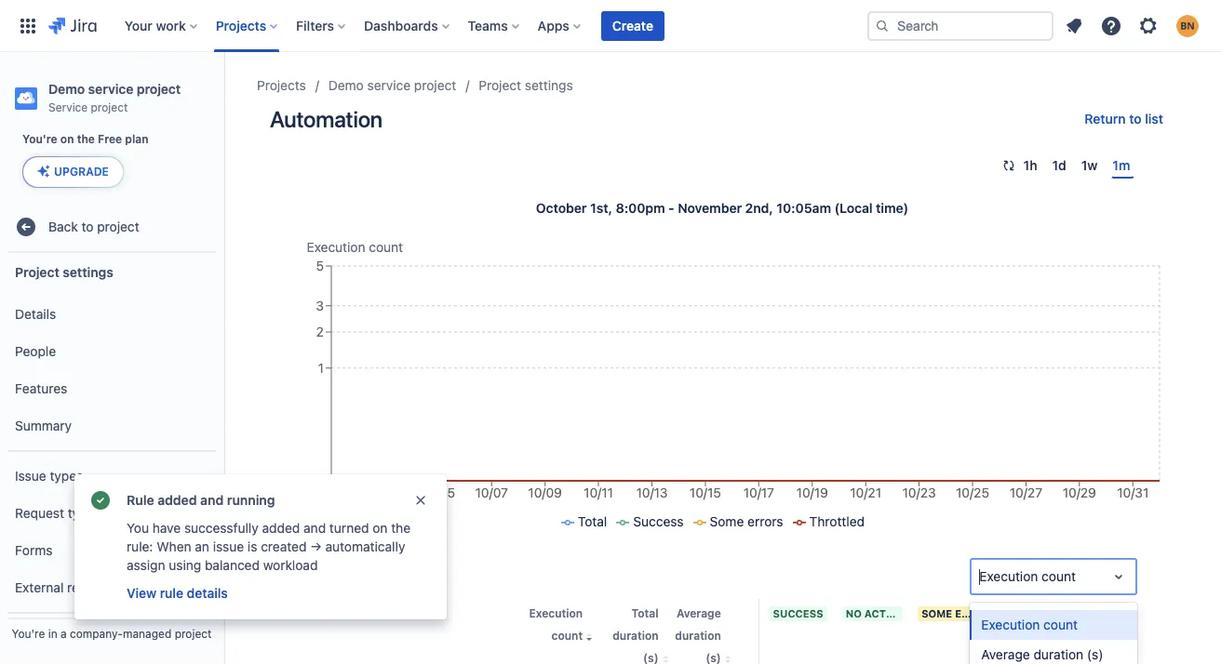 Task type: locate. For each thing, give the bounding box(es) containing it.
0 vertical spatial project settings
[[479, 77, 573, 93]]

on down service on the top of page
[[60, 132, 74, 146]]

1 horizontal spatial to
[[1130, 111, 1142, 127]]

2 horizontal spatial duration
[[1034, 647, 1084, 663]]

request types link
[[7, 495, 216, 533]]

service
[[367, 77, 411, 93], [88, 81, 133, 97]]

and inside you have successfully added and turned on the rule: when an issue is created → automatically assign using balanced workload
[[304, 521, 326, 536]]

average duration (s) right total duration (s)
[[675, 607, 721, 665]]

banner containing your work
[[0, 0, 1222, 52]]

assign
[[127, 558, 165, 574]]

total for total
[[578, 514, 607, 530]]

issue types link
[[7, 458, 216, 495]]

to for back
[[82, 218, 94, 234]]

to inside button
[[1130, 111, 1142, 127]]

back to project link
[[7, 209, 216, 246]]

you're left in
[[12, 628, 45, 642]]

you're
[[22, 132, 57, 146], [12, 628, 45, 642]]

create button
[[601, 11, 665, 41]]

types right request
[[68, 505, 101, 521]]

0 vertical spatial total
[[578, 514, 607, 530]]

primary element
[[11, 0, 868, 52]]

added up the "have"
[[158, 493, 197, 508]]

total
[[578, 514, 607, 530], [632, 607, 659, 621]]

0 horizontal spatial (s)
[[643, 652, 659, 665]]

1 vertical spatial project settings
[[15, 264, 113, 280]]

0 horizontal spatial rule
[[127, 493, 154, 508]]

create
[[613, 17, 654, 33]]

on up automatically
[[373, 521, 388, 536]]

your work button
[[119, 11, 205, 41]]

1 vertical spatial you're
[[12, 628, 45, 642]]

back to project
[[48, 218, 139, 234]]

1 vertical spatial total
[[632, 607, 659, 621]]

demo
[[328, 77, 364, 93], [48, 81, 85, 97]]

on
[[60, 132, 74, 146], [373, 521, 388, 536]]

projects right the work
[[216, 17, 266, 33]]

0 vertical spatial the
[[77, 132, 95, 146]]

count
[[369, 239, 403, 255], [1042, 569, 1076, 585], [1044, 617, 1078, 633], [552, 629, 583, 643]]

view rule details button
[[125, 583, 230, 605]]

0 vertical spatial you're
[[22, 132, 57, 146]]

0 horizontal spatial service
[[88, 81, 133, 97]]

plan
[[125, 132, 149, 146]]

project up plan
[[137, 81, 181, 97]]

dashboards button
[[359, 11, 457, 41]]

and up successfully
[[200, 493, 224, 508]]

rule:
[[127, 539, 153, 555]]

0 vertical spatial types
[[50, 468, 83, 484]]

turned
[[330, 521, 369, 536]]

project settings
[[479, 77, 573, 93], [15, 264, 113, 280]]

1 horizontal spatial rule
[[307, 607, 331, 621]]

0 vertical spatial added
[[158, 493, 197, 508]]

average duration (s) down loop
[[982, 647, 1104, 663]]

1 horizontal spatial demo
[[328, 77, 364, 93]]

details
[[187, 586, 228, 602]]

view rule details
[[127, 586, 228, 602]]

project down primary element
[[414, 77, 457, 93]]

created
[[261, 539, 307, 555]]

to left list
[[1130, 111, 1142, 127]]

the inside you have successfully added and turned on the rule: when an issue is created → automatically assign using balanced workload
[[391, 521, 411, 536]]

demo for demo service project
[[328, 77, 364, 93]]

0 horizontal spatial project settings
[[15, 264, 113, 280]]

→
[[310, 539, 322, 555]]

using
[[169, 558, 201, 574]]

your
[[125, 17, 153, 33]]

you're down service on the top of page
[[22, 132, 57, 146]]

0 vertical spatial projects
[[216, 17, 266, 33]]

you're for you're in a company-managed project
[[12, 628, 45, 642]]

jira image
[[48, 14, 97, 37], [48, 14, 97, 37]]

0 horizontal spatial duration
[[613, 629, 659, 643]]

project for demo service project
[[414, 77, 457, 93]]

project for back to project
[[97, 218, 139, 234]]

project settings down the back
[[15, 264, 113, 280]]

0 vertical spatial to
[[1130, 111, 1142, 127]]

added up 'created'
[[262, 521, 300, 536]]

summary link
[[7, 408, 216, 445]]

(s) inside total duration (s)
[[643, 652, 659, 665]]

total for total duration (s)
[[632, 607, 659, 621]]

2 group from the top
[[7, 451, 216, 613]]

project settings link
[[479, 74, 573, 97]]

project right the back
[[97, 218, 139, 234]]

project down teams popup button at the top left of the page
[[479, 77, 522, 93]]

1 horizontal spatial added
[[262, 521, 300, 536]]

notifications image
[[1063, 14, 1086, 37]]

and up →
[[304, 521, 326, 536]]

0 horizontal spatial on
[[60, 132, 74, 146]]

projects for projects link on the left of page
[[257, 77, 306, 93]]

1 vertical spatial added
[[262, 521, 300, 536]]

demo service project
[[328, 77, 457, 93]]

upgrade
[[54, 165, 109, 179]]

1st,
[[590, 200, 613, 216]]

service inside demo service project service project
[[88, 81, 133, 97]]

1 vertical spatial types
[[68, 505, 101, 521]]

an
[[195, 539, 209, 555]]

0 horizontal spatial and
[[200, 493, 224, 508]]

0 vertical spatial project
[[479, 77, 522, 93]]

the up automatically
[[391, 521, 411, 536]]

service down dashboards
[[367, 77, 411, 93]]

1 vertical spatial project
[[15, 264, 59, 280]]

1 vertical spatial projects
[[257, 77, 306, 93]]

1 vertical spatial on
[[373, 521, 388, 536]]

1 horizontal spatial average
[[982, 647, 1030, 663]]

project settings down "apps"
[[479, 77, 573, 93]]

projects
[[216, 17, 266, 33], [257, 77, 306, 93]]

average down errors
[[982, 647, 1030, 663]]

upgrade button
[[23, 157, 123, 187]]

service inside demo service project link
[[367, 77, 411, 93]]

projects for projects popup button
[[216, 17, 266, 33]]

open image
[[1108, 566, 1131, 588]]

Search field
[[868, 11, 1054, 41]]

the left free
[[77, 132, 95, 146]]

0 horizontal spatial total
[[578, 514, 607, 530]]

0 vertical spatial average
[[677, 607, 721, 621]]

to right the back
[[82, 218, 94, 234]]

demo inside demo service project service project
[[48, 81, 85, 97]]

rule
[[127, 493, 154, 508], [307, 607, 331, 621]]

1 vertical spatial rule
[[307, 607, 331, 621]]

0 horizontal spatial the
[[77, 132, 95, 146]]

return to list
[[1085, 111, 1164, 127]]

0 horizontal spatial added
[[158, 493, 197, 508]]

help image
[[1101, 14, 1123, 37]]

0 horizontal spatial average
[[677, 607, 721, 621]]

project up details
[[15, 264, 59, 280]]

you
[[127, 521, 149, 536]]

1 horizontal spatial average duration (s)
[[982, 647, 1104, 663]]

1 horizontal spatial and
[[304, 521, 326, 536]]

forms link
[[7, 533, 216, 570]]

1 vertical spatial and
[[304, 521, 326, 536]]

1 horizontal spatial (s)
[[706, 652, 721, 665]]

1 vertical spatial the
[[391, 521, 411, 536]]

types
[[50, 468, 83, 484], [68, 505, 101, 521]]

features link
[[7, 371, 216, 408]]

(local
[[835, 200, 873, 216]]

rule for rule
[[307, 607, 331, 621]]

average right total duration (s)
[[677, 607, 721, 621]]

rule up you
[[127, 493, 154, 508]]

0 vertical spatial settings
[[525, 77, 573, 93]]

1 horizontal spatial settings
[[525, 77, 573, 93]]

projects inside popup button
[[216, 17, 266, 33]]

total inside total duration (s)
[[632, 607, 659, 621]]

None text field
[[980, 568, 983, 587]]

managed
[[123, 628, 172, 642]]

added inside you have successfully added and turned on the rule: when an issue is created → automatically assign using balanced workload
[[262, 521, 300, 536]]

1 vertical spatial to
[[82, 218, 94, 234]]

you're for you're on the free plan
[[22, 132, 57, 146]]

settings down "apps"
[[525, 77, 573, 93]]

0 horizontal spatial to
[[82, 218, 94, 234]]

project
[[414, 77, 457, 93], [137, 81, 181, 97], [91, 101, 128, 115], [97, 218, 139, 234], [175, 628, 212, 642]]

1 horizontal spatial project settings
[[479, 77, 573, 93]]

group
[[7, 291, 216, 451], [7, 451, 216, 613], [7, 613, 216, 665]]

1 horizontal spatial the
[[391, 521, 411, 536]]

1 horizontal spatial on
[[373, 521, 388, 536]]

projects up automation
[[257, 77, 306, 93]]

1 vertical spatial settings
[[63, 264, 113, 280]]

banner
[[0, 0, 1222, 52]]

execution count
[[307, 239, 403, 255], [980, 569, 1076, 585], [529, 607, 583, 643], [982, 617, 1078, 633]]

project
[[479, 77, 522, 93], [15, 264, 59, 280]]

service up free
[[88, 81, 133, 97]]

in
[[48, 628, 57, 642]]

1h
[[1024, 157, 1038, 173]]

1 vertical spatial average
[[982, 647, 1030, 663]]

demo up service on the top of page
[[48, 81, 85, 97]]

added
[[158, 493, 197, 508], [262, 521, 300, 536]]

0 horizontal spatial demo
[[48, 81, 85, 97]]

and
[[200, 493, 224, 508], [304, 521, 326, 536]]

summary
[[15, 418, 72, 434]]

rule down workload
[[307, 607, 331, 621]]

execution
[[307, 239, 366, 255], [980, 569, 1039, 585], [529, 607, 583, 621], [982, 617, 1040, 633]]

apps button
[[532, 11, 588, 41]]

types right issue
[[50, 468, 83, 484]]

types for issue types
[[50, 468, 83, 484]]

time)
[[876, 200, 909, 216]]

1 group from the top
[[7, 291, 216, 451]]

some
[[710, 514, 744, 530]]

0 horizontal spatial settings
[[63, 264, 113, 280]]

balanced
[[205, 558, 260, 574]]

running
[[227, 493, 275, 508]]

workload
[[263, 558, 318, 574]]

(s)
[[1087, 647, 1104, 663], [643, 652, 659, 665], [706, 652, 721, 665]]

filters
[[296, 17, 334, 33]]

1 horizontal spatial total
[[632, 607, 659, 621]]

demo up automation
[[328, 77, 364, 93]]

1 horizontal spatial service
[[367, 77, 411, 93]]

0 vertical spatial rule
[[127, 493, 154, 508]]

settings down back to project
[[63, 264, 113, 280]]



Task type: describe. For each thing, give the bounding box(es) containing it.
actions
[[865, 608, 913, 620]]

projects link
[[257, 74, 306, 97]]

8:00pm
[[616, 200, 665, 216]]

request types
[[15, 505, 101, 521]]

0 vertical spatial and
[[200, 493, 224, 508]]

return
[[1085, 111, 1126, 127]]

1 horizontal spatial project
[[479, 77, 522, 93]]

-
[[669, 200, 675, 216]]

list
[[1146, 111, 1164, 127]]

1 horizontal spatial duration
[[675, 629, 721, 643]]

settings inside project settings link
[[525, 77, 573, 93]]

success image
[[89, 490, 112, 512]]

errors
[[748, 514, 784, 530]]

teams button
[[462, 11, 527, 41]]

free
[[98, 132, 122, 146]]

throttled
[[810, 514, 865, 530]]

is
[[248, 539, 257, 555]]

group containing details
[[7, 291, 216, 451]]

group containing issue types
[[7, 451, 216, 613]]

types for request types
[[68, 505, 101, 521]]

request
[[15, 505, 64, 521]]

forms
[[15, 542, 53, 558]]

loop
[[1022, 608, 1051, 620]]

features
[[15, 380, 67, 396]]

people
[[15, 343, 56, 359]]

rule added and running
[[127, 493, 275, 508]]

company-
[[70, 628, 123, 642]]

average inside the average duration (s)
[[677, 607, 721, 621]]

november
[[678, 200, 742, 216]]

success
[[633, 514, 684, 530]]

return to list button
[[1074, 104, 1175, 134]]

you have successfully added and turned on the rule: when an issue is created → automatically assign using balanced workload
[[127, 521, 411, 574]]

a
[[61, 628, 67, 642]]

projects button
[[210, 11, 285, 41]]

service
[[48, 101, 88, 115]]

reload image
[[1002, 158, 1016, 173]]

october 1st, 8:00pm - november 2nd, 10:05am (local time)
[[536, 200, 909, 216]]

view
[[127, 586, 156, 602]]

automation
[[270, 106, 383, 132]]

back
[[48, 218, 78, 234]]

you're on the free plan
[[22, 132, 149, 146]]

your profile and settings image
[[1177, 14, 1199, 37]]

automatically
[[325, 539, 405, 555]]

issue
[[15, 468, 46, 484]]

your work
[[125, 17, 186, 33]]

filters button
[[291, 11, 353, 41]]

demo service project service project
[[48, 81, 181, 115]]

apps
[[538, 17, 570, 33]]

appswitcher icon image
[[17, 14, 39, 37]]

0 horizontal spatial average duration (s)
[[675, 607, 721, 665]]

project for demo service project service project
[[137, 81, 181, 97]]

external resources link
[[7, 570, 216, 607]]

total duration (s)
[[613, 607, 659, 665]]

some
[[922, 608, 953, 620]]

settings image
[[1138, 14, 1160, 37]]

october
[[536, 200, 587, 216]]

dashboards
[[364, 17, 438, 33]]

throttled
[[1074, 608, 1137, 620]]

issue types
[[15, 468, 83, 484]]

on inside you have successfully added and turned on the rule: when an issue is created → automatically assign using balanced workload
[[373, 521, 388, 536]]

2nd,
[[746, 200, 774, 216]]

0 horizontal spatial project
[[15, 264, 59, 280]]

project up free
[[91, 101, 128, 115]]

issue
[[213, 539, 244, 555]]

details link
[[7, 296, 216, 333]]

dismiss image
[[413, 493, 428, 508]]

1d
[[1053, 157, 1067, 173]]

10:05am
[[777, 200, 831, 216]]

demo for demo service project service project
[[48, 81, 85, 97]]

1m
[[1113, 157, 1131, 173]]

sidebar navigation image
[[203, 74, 244, 112]]

you're in a company-managed project
[[12, 628, 212, 642]]

work
[[156, 17, 186, 33]]

2 horizontal spatial (s)
[[1087, 647, 1104, 663]]

rule
[[160, 586, 183, 602]]

to for return
[[1130, 111, 1142, 127]]

success
[[773, 608, 824, 620]]

project down details
[[175, 628, 212, 642]]

people link
[[7, 333, 216, 371]]

1w
[[1082, 157, 1098, 173]]

when
[[157, 539, 191, 555]]

service for demo service project service project
[[88, 81, 133, 97]]

details
[[15, 306, 56, 322]]

external
[[15, 580, 64, 596]]

teams
[[468, 17, 508, 33]]

resources
[[67, 580, 127, 596]]

0 vertical spatial on
[[60, 132, 74, 146]]

no actions some errors
[[846, 608, 999, 620]]

some errors
[[710, 514, 784, 530]]

no
[[846, 608, 862, 620]]

3 group from the top
[[7, 613, 216, 665]]

(s) inside the average duration (s)
[[706, 652, 721, 665]]

successfully
[[184, 521, 259, 536]]

rule for rule added and running
[[127, 493, 154, 508]]

search image
[[875, 18, 890, 33]]

errors
[[955, 608, 999, 620]]

service for demo service project
[[367, 77, 411, 93]]



Task type: vqa. For each thing, say whether or not it's contained in the screenshot.
CHOOSE AN ICON 'dialog'
no



